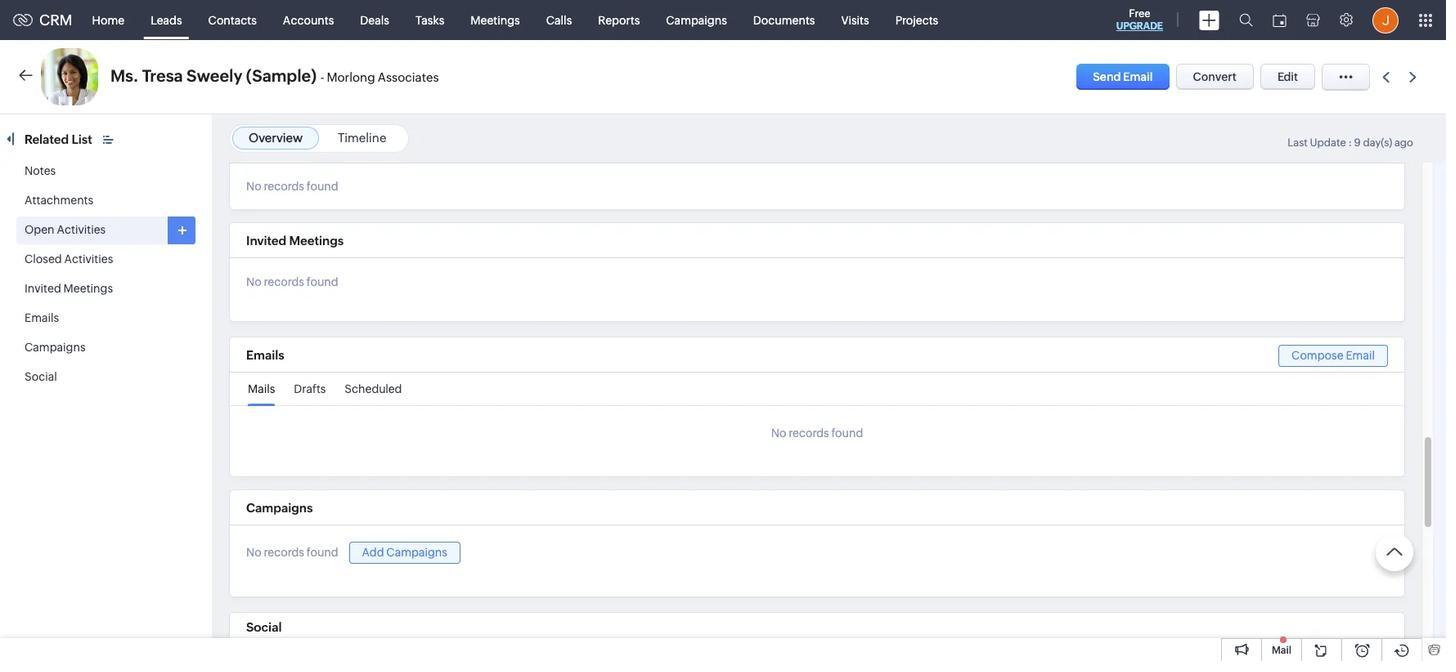 Task type: locate. For each thing, give the bounding box(es) containing it.
campaigns link
[[653, 0, 740, 40], [25, 341, 86, 354]]

email inside button
[[1123, 70, 1153, 83]]

crm link
[[13, 11, 72, 29]]

activities for open activities
[[57, 223, 106, 236]]

activities up invited meetings link
[[64, 253, 113, 266]]

closed activities link
[[25, 253, 113, 266]]

0 vertical spatial email
[[1123, 70, 1153, 83]]

ago
[[1395, 137, 1414, 149]]

ms.
[[110, 66, 139, 85]]

1 vertical spatial meetings
[[289, 234, 344, 248]]

found
[[307, 180, 338, 193], [307, 276, 338, 289], [832, 427, 863, 440], [307, 547, 338, 560]]

timeline
[[338, 131, 386, 145]]

closed activities
[[25, 253, 113, 266]]

home
[[92, 13, 124, 27]]

1 horizontal spatial meetings
[[289, 234, 344, 248]]

edit
[[1278, 70, 1298, 83]]

invited meetings link
[[25, 282, 113, 295]]

no records found
[[246, 180, 338, 193], [246, 276, 338, 289], [771, 427, 863, 440], [246, 547, 338, 560]]

invited meetings
[[246, 234, 344, 248], [25, 282, 113, 295]]

overview
[[249, 131, 303, 145]]

attachments link
[[25, 194, 93, 207]]

records
[[264, 180, 304, 193], [264, 276, 304, 289], [789, 427, 829, 440], [264, 547, 304, 560]]

projects
[[896, 13, 939, 27]]

emails
[[25, 312, 59, 325], [246, 349, 284, 362]]

email right compose
[[1346, 349, 1375, 362]]

1 horizontal spatial invited
[[246, 234, 287, 248]]

-
[[320, 70, 324, 84]]

1 vertical spatial emails
[[246, 349, 284, 362]]

drafts
[[294, 383, 326, 396]]

emails down invited meetings link
[[25, 312, 59, 325]]

campaigns
[[666, 13, 727, 27], [25, 341, 86, 354], [246, 501, 313, 515], [386, 546, 447, 560]]

mails
[[248, 383, 275, 396]]

emails link
[[25, 312, 59, 325]]

create menu element
[[1190, 0, 1230, 40]]

campaigns link down emails link
[[25, 341, 86, 354]]

profile image
[[1373, 7, 1399, 33]]

ms. tresa sweely (sample) - morlong associates
[[110, 66, 439, 85]]

convert
[[1193, 70, 1237, 83]]

activities up closed activities link
[[57, 223, 106, 236]]

0 horizontal spatial invited
[[25, 282, 61, 295]]

tasks link
[[402, 0, 458, 40]]

visits
[[841, 13, 869, 27]]

9
[[1355, 137, 1361, 149]]

1 vertical spatial email
[[1346, 349, 1375, 362]]

free upgrade
[[1117, 7, 1163, 32]]

0 horizontal spatial emails
[[25, 312, 59, 325]]

deals link
[[347, 0, 402, 40]]

1 horizontal spatial social
[[246, 621, 282, 635]]

email
[[1123, 70, 1153, 83], [1346, 349, 1375, 362]]

0 vertical spatial campaigns link
[[653, 0, 740, 40]]

0 vertical spatial emails
[[25, 312, 59, 325]]

add campaigns link
[[349, 542, 461, 564]]

email right send
[[1123, 70, 1153, 83]]

1 horizontal spatial campaigns link
[[653, 0, 740, 40]]

email for send email
[[1123, 70, 1153, 83]]

compose email
[[1292, 349, 1375, 362]]

emails up mails
[[246, 349, 284, 362]]

0 vertical spatial social
[[25, 371, 57, 384]]

no
[[246, 180, 262, 193], [246, 276, 262, 289], [771, 427, 787, 440], [246, 547, 262, 560]]

social
[[25, 371, 57, 384], [246, 621, 282, 635]]

2 vertical spatial meetings
[[63, 282, 113, 295]]

meetings
[[471, 13, 520, 27], [289, 234, 344, 248], [63, 282, 113, 295]]

1 vertical spatial invited meetings
[[25, 282, 113, 295]]

:
[[1349, 137, 1352, 149]]

mail
[[1272, 646, 1292, 657]]

send
[[1093, 70, 1121, 83]]

attachments
[[25, 194, 93, 207]]

campaigns link right reports
[[653, 0, 740, 40]]

social link
[[25, 371, 57, 384]]

0 horizontal spatial email
[[1123, 70, 1153, 83]]

contacts link
[[195, 0, 270, 40]]

1 vertical spatial social
[[246, 621, 282, 635]]

0 vertical spatial invited meetings
[[246, 234, 344, 248]]

free
[[1129, 7, 1151, 20]]

0 horizontal spatial social
[[25, 371, 57, 384]]

create menu image
[[1199, 10, 1220, 30]]

next record image
[[1410, 72, 1420, 82]]

1 vertical spatial campaigns link
[[25, 341, 86, 354]]

0 vertical spatial activities
[[57, 223, 106, 236]]

1 vertical spatial activities
[[64, 253, 113, 266]]

search image
[[1239, 13, 1253, 27]]

activities
[[57, 223, 106, 236], [64, 253, 113, 266]]

search element
[[1230, 0, 1263, 40]]

1 horizontal spatial email
[[1346, 349, 1375, 362]]

leads link
[[138, 0, 195, 40]]

invited
[[246, 234, 287, 248], [25, 282, 61, 295]]

notes
[[25, 164, 56, 178]]

meetings link
[[458, 0, 533, 40]]

0 vertical spatial meetings
[[471, 13, 520, 27]]

overview link
[[249, 131, 303, 145]]

previous record image
[[1383, 72, 1390, 82]]



Task type: vqa. For each thing, say whether or not it's contained in the screenshot.
Closed Activities "link"
yes



Task type: describe. For each thing, give the bounding box(es) containing it.
1 horizontal spatial emails
[[246, 349, 284, 362]]

morlong
[[327, 70, 375, 84]]

0 vertical spatial invited
[[246, 234, 287, 248]]

day(s)
[[1363, 137, 1393, 149]]

associates
[[378, 70, 439, 84]]

closed
[[25, 253, 62, 266]]

last update : 9 day(s) ago
[[1288, 137, 1414, 149]]

reports
[[598, 13, 640, 27]]

profile element
[[1363, 0, 1409, 40]]

1 horizontal spatial invited meetings
[[246, 234, 344, 248]]

1 vertical spatial invited
[[25, 282, 61, 295]]

0 horizontal spatial meetings
[[63, 282, 113, 295]]

accounts
[[283, 13, 334, 27]]

calendar image
[[1273, 13, 1287, 27]]

upgrade
[[1117, 20, 1163, 32]]

related
[[25, 133, 69, 146]]

0 horizontal spatial campaigns link
[[25, 341, 86, 354]]

home link
[[79, 0, 138, 40]]

related list
[[25, 133, 95, 146]]

edit button
[[1261, 64, 1316, 90]]

calls link
[[533, 0, 585, 40]]

deals
[[360, 13, 389, 27]]

contacts
[[208, 13, 257, 27]]

2 horizontal spatial meetings
[[471, 13, 520, 27]]

leads
[[151, 13, 182, 27]]

activities for closed activities
[[64, 253, 113, 266]]

open activities link
[[25, 223, 106, 236]]

last
[[1288, 137, 1308, 149]]

compose
[[1292, 349, 1344, 362]]

send email
[[1093, 70, 1153, 83]]

documents
[[753, 13, 815, 27]]

convert button
[[1176, 64, 1254, 90]]

tasks
[[416, 13, 445, 27]]

accounts link
[[270, 0, 347, 40]]

visits link
[[828, 0, 882, 40]]

update
[[1310, 137, 1347, 149]]

tresa
[[142, 66, 183, 85]]

0 horizontal spatial invited meetings
[[25, 282, 113, 295]]

sweely
[[187, 66, 243, 85]]

(sample)
[[246, 66, 317, 85]]

list
[[72, 133, 92, 146]]

projects link
[[882, 0, 952, 40]]

notes link
[[25, 164, 56, 178]]

campaigns inside the add campaigns link
[[386, 546, 447, 560]]

open
[[25, 223, 54, 236]]

open activities
[[25, 223, 106, 236]]

send email button
[[1077, 64, 1170, 90]]

crm
[[39, 11, 72, 29]]

scheduled
[[345, 383, 402, 396]]

reports link
[[585, 0, 653, 40]]

documents link
[[740, 0, 828, 40]]

email for compose email
[[1346, 349, 1375, 362]]

add campaigns
[[362, 546, 447, 560]]

calls
[[546, 13, 572, 27]]

add
[[362, 546, 384, 560]]

timeline link
[[338, 131, 386, 145]]



